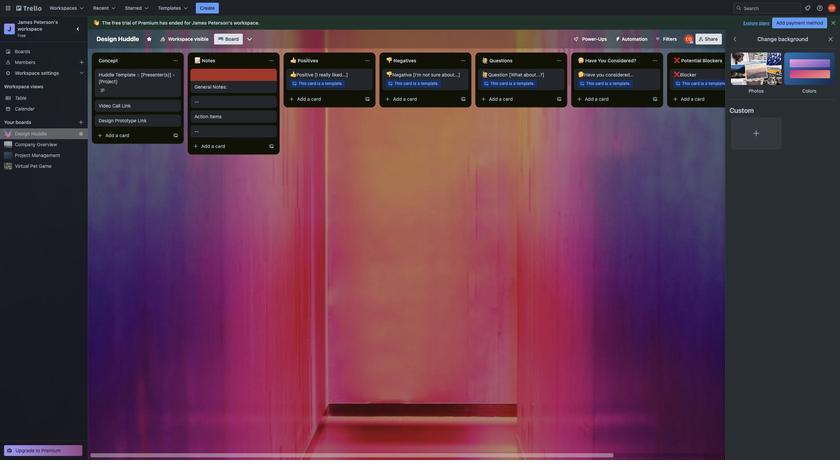 Task type: describe. For each thing, give the bounding box(es) containing it.
🤔have you considered...
[[578, 72, 634, 78]]

to
[[36, 448, 40, 454]]

wave image
[[93, 20, 99, 26]]

0 vertical spatial workspace
[[234, 20, 258, 26]]

5 is from the left
[[701, 81, 704, 86]]

considered...
[[606, 72, 634, 78]]

james inside james peterson's workspace free
[[18, 19, 32, 25]]

negatives
[[394, 58, 416, 63]]

add for concept
[[105, 133, 114, 138]]

-- for 1st -- link from the top of the page
[[194, 99, 199, 105]]

👍 positives
[[290, 58, 318, 63]]

👎negative [i'm not sure about...] link
[[386, 72, 465, 78]]

ended
[[169, 20, 183, 26]]

1 vertical spatial premium
[[41, 448, 61, 454]]

visible
[[194, 36, 209, 42]]

[what
[[509, 72, 522, 78]]

0 notifications image
[[804, 4, 812, 12]]

explore plans button
[[743, 19, 770, 27]]

huddle inside board name text box
[[118, 35, 139, 43]]

5 this from the left
[[682, 81, 690, 86]]

premium inside banner
[[138, 20, 158, 26]]

is for [what
[[509, 81, 512, 86]]

[i
[[315, 72, 318, 78]]

this for 👍positive
[[298, 81, 307, 86]]

power-
[[582, 36, 598, 42]]

this card is a template. for [i'm
[[394, 81, 439, 86]]

design huddle inside board name text box
[[97, 35, 139, 43]]

create from template… image for 🤔have you considered...
[[652, 97, 658, 102]]

👎
[[386, 58, 392, 63]]

explore plans
[[743, 21, 770, 26]]

is for [i'm
[[413, 81, 416, 86]]

items
[[210, 114, 222, 120]]

plans
[[759, 21, 770, 26]]

j
[[8, 25, 11, 33]]

company overview
[[15, 142, 57, 148]]

upgrade to premium
[[16, 448, 61, 454]]

free
[[112, 20, 121, 26]]

concept
[[99, 58, 118, 63]]

table
[[15, 95, 26, 101]]

❌blocker link
[[674, 72, 752, 78]]

👋 the free trial of premium has ended for james peterson's workspace .
[[93, 20, 260, 26]]

create button
[[196, 3, 219, 14]]

add a card down design prototype link
[[105, 133, 129, 138]]

back to home image
[[16, 3, 42, 14]]

📝
[[194, 58, 201, 63]]

create from template… image for negatives
[[461, 97, 466, 102]]

colors
[[802, 88, 816, 94]]

video call link link
[[99, 103, 177, 109]]

calendar link
[[15, 106, 84, 112]]

search image
[[736, 5, 742, 11]]

🤔 have you considered?
[[578, 58, 636, 63]]

design prototype link link
[[99, 118, 177, 124]]

add a card button for questions
[[478, 94, 554, 105]]

link for design prototype link
[[138, 118, 147, 124]]

Concept text field
[[95, 55, 169, 66]]

star or unstar board image
[[147, 36, 152, 42]]

👎negative
[[386, 72, 412, 78]]

add payment method
[[776, 20, 823, 26]]

design prototype link
[[99, 118, 147, 124]]

really
[[319, 72, 331, 78]]

ups
[[598, 36, 607, 42]]

open information menu image
[[816, 5, 823, 11]]

- inside huddle template :: [presenter(s)] - [project]
[[173, 72, 175, 78]]

project management link
[[15, 152, 84, 159]]

1 horizontal spatial james
[[192, 20, 207, 26]]

share button
[[695, 34, 722, 45]]

banner containing 👋
[[88, 16, 840, 30]]

add for 🙋 questions
[[489, 96, 498, 102]]

workspace inside james peterson's workspace free
[[18, 26, 42, 32]]

a down '🤔have you considered...'
[[609, 81, 612, 86]]

video
[[99, 103, 111, 109]]

link for video call link
[[122, 103, 131, 109]]

📝 Notes text field
[[190, 55, 265, 66]]

👍
[[290, 58, 296, 63]]

huddle inside huddle template :: [presenter(s)] - [project]
[[99, 72, 114, 78]]

🙋 Questions text field
[[478, 55, 552, 66]]

workspace for workspace settings
[[15, 70, 40, 76]]

this for 👎negative
[[394, 81, 402, 86]]

this for 🤔have
[[586, 81, 594, 86]]

workspace views
[[4, 84, 43, 89]]

boards
[[15, 49, 30, 54]]

👍positive [i really liked...] link
[[290, 72, 369, 78]]

share
[[705, 36, 718, 42]]

settings
[[41, 70, 59, 76]]

create from template… image for questions
[[556, 97, 562, 102]]

[project]
[[99, 79, 118, 84]]

potential
[[681, 58, 701, 63]]

add a card button for have
[[574, 94, 650, 105]]

upgrade to premium link
[[4, 446, 82, 457]]

table link
[[15, 95, 84, 102]]

this card is a template. for [i
[[298, 81, 343, 86]]

add for 👎 negatives
[[393, 96, 402, 102]]

action items
[[194, 114, 222, 120]]

template
[[116, 72, 136, 78]]

add a card button down '❌blocker' link
[[670, 94, 746, 105]]

liked...]
[[332, 72, 348, 78]]

template. for really
[[325, 81, 343, 86]]

workspace settings button
[[0, 68, 88, 79]]

action
[[194, 114, 208, 120]]

create from template… image for 👍positive [i really liked...]
[[365, 97, 370, 102]]

create
[[200, 5, 215, 11]]

members link
[[0, 57, 88, 68]]

general notes:
[[194, 84, 227, 90]]

method
[[807, 20, 823, 26]]

peterson's inside james peterson's workspace free
[[34, 19, 58, 25]]

has
[[160, 20, 168, 26]]

notes
[[202, 58, 215, 63]]

this card is a template. for you
[[586, 81, 631, 86]]

workspace for workspace views
[[4, 84, 29, 89]]

customize views image
[[246, 36, 253, 43]]

add a card for questions
[[489, 96, 513, 102]]

primary element
[[0, 0, 840, 16]]

🤔
[[578, 58, 584, 63]]

add a card for positives
[[297, 96, 321, 102]]

2 vertical spatial huddle
[[31, 131, 47, 137]]

power-ups
[[582, 36, 607, 42]]

.
[[258, 20, 260, 26]]

recent
[[93, 5, 109, 11]]

of
[[132, 20, 137, 26]]

sure
[[431, 72, 441, 78]]

👎negative [i'm not sure about...]
[[386, 72, 460, 78]]

a down 👍positive
[[307, 96, 310, 102]]

add for 🤔 have you considered?
[[585, 96, 594, 102]]

is for [i
[[317, 81, 320, 86]]

workspace navigation collapse icon image
[[74, 24, 83, 34]]

have
[[585, 58, 597, 63]]

1 -- link from the top
[[194, 99, 273, 105]]

game
[[39, 163, 51, 169]]

james peterson's workspace link
[[18, 19, 59, 32]]

this for 🙋question
[[490, 81, 498, 86]]

add for 👍 positives
[[297, 96, 306, 102]]

❌
[[674, 58, 680, 63]]

workspace settings
[[15, 70, 59, 76]]

board
[[225, 36, 239, 42]]

5 this card is a template. from the left
[[682, 81, 727, 86]]

add for 📝 notes
[[201, 144, 210, 149]]

[presenter(s)]
[[141, 72, 171, 78]]



Task type: locate. For each thing, give the bounding box(es) containing it.
1 template. from the left
[[325, 81, 343, 86]]

add a card down items
[[201, 144, 225, 149]]

4 template. from the left
[[613, 81, 631, 86]]

1 horizontal spatial design huddle
[[97, 35, 139, 43]]

a down items
[[211, 144, 214, 149]]

👎 Negatives text field
[[382, 55, 457, 66]]

2 horizontal spatial huddle
[[118, 35, 139, 43]]

add down 🤔have in the right top of the page
[[585, 96, 594, 102]]

company
[[15, 142, 36, 148]]

1 horizontal spatial christina overa (christinaovera) image
[[828, 4, 836, 12]]

design
[[97, 35, 117, 43], [99, 118, 114, 124], [15, 131, 30, 137]]

3 template. from the left
[[517, 81, 535, 86]]

filters button
[[653, 34, 679, 45]]

workspace inside dropdown button
[[15, 70, 40, 76]]

add down action items
[[201, 144, 210, 149]]

christina overa (christinaovera) image
[[828, 4, 836, 12], [684, 34, 693, 44]]

workspace visible
[[168, 36, 209, 42]]

premium right of
[[138, 20, 158, 26]]

general
[[194, 84, 211, 90]]

peterson's up the board link
[[208, 20, 232, 26]]

4 this from the left
[[586, 81, 594, 86]]

0 vertical spatial design
[[97, 35, 117, 43]]

link down the video call link link
[[138, 118, 147, 124]]

huddle up the company overview
[[31, 131, 47, 137]]

0 horizontal spatial create from template… image
[[365, 97, 370, 102]]

0 horizontal spatial james
[[18, 19, 32, 25]]

project
[[15, 153, 30, 158]]

this down 👍positive
[[298, 81, 307, 86]]

0 horizontal spatial peterson's
[[34, 19, 58, 25]]

a down design prototype link
[[116, 133, 118, 138]]

add a card button down design prototype link link
[[95, 130, 170, 141]]

3 is from the left
[[509, 81, 512, 86]]

1 vertical spatial design
[[99, 118, 114, 124]]

2 this card is a template. from the left
[[394, 81, 439, 86]]

0 vertical spatial premium
[[138, 20, 158, 26]]

add a card button for negatives
[[382, 94, 458, 105]]

huddle template :: [presenter(s)] - [project] link
[[99, 72, 177, 85]]

add a card for notes
[[201, 144, 225, 149]]

change
[[758, 36, 777, 42]]

premium right to
[[41, 448, 61, 454]]

add a card button
[[286, 94, 362, 105], [382, 94, 458, 105], [478, 94, 554, 105], [574, 94, 650, 105], [670, 94, 746, 105], [95, 130, 170, 141], [190, 141, 266, 152]]

1 vertical spatial link
[[138, 118, 147, 124]]

workspace visible button
[[156, 34, 213, 45]]

design huddle up the company overview
[[15, 131, 47, 137]]

-- for second -- link from the top
[[194, 129, 199, 134]]

is down '🙋question [what about...?]'
[[509, 81, 512, 86]]

sm image
[[612, 34, 622, 43]]

you
[[598, 58, 606, 63]]

workspace up table
[[4, 84, 29, 89]]

considered?
[[608, 58, 636, 63]]

1 vertical spatial workspace
[[18, 26, 42, 32]]

james
[[18, 19, 32, 25], [192, 20, 207, 26]]

is down [i'm
[[413, 81, 416, 86]]

4 is from the left
[[605, 81, 608, 86]]

template. down 👍positive [i really liked...] link
[[325, 81, 343, 86]]

add down ❌blocker
[[681, 96, 690, 102]]

design inside board name text box
[[97, 35, 117, 43]]

template. down 'not'
[[421, 81, 439, 86]]

power-ups button
[[569, 34, 611, 45]]

1 -- from the top
[[194, 99, 199, 105]]

add a card for negatives
[[393, 96, 417, 102]]

🙋
[[482, 58, 488, 63]]

-- down action
[[194, 129, 199, 134]]

5 template. from the left
[[709, 81, 727, 86]]

peterson's
[[34, 19, 58, 25], [208, 20, 232, 26]]

this down 👎negative
[[394, 81, 402, 86]]

1 create from template… image from the left
[[365, 97, 370, 102]]

add a card button for notes
[[190, 141, 266, 152]]

🤔have you considered... link
[[578, 72, 656, 78]]

add a card for have
[[585, 96, 609, 102]]

👍positive
[[290, 72, 313, 78]]

1 horizontal spatial peterson's
[[208, 20, 232, 26]]

0 vertical spatial huddle
[[118, 35, 139, 43]]

1 vertical spatial --
[[194, 129, 199, 134]]

Search field
[[742, 3, 801, 13]]

action items link
[[194, 113, 273, 120]]

photos
[[749, 88, 764, 94]]

explore
[[743, 21, 758, 26]]

james peterson's workspace free
[[18, 19, 59, 38]]

design huddle link
[[15, 131, 76, 137]]

recent button
[[89, 3, 120, 14]]

christina overa (christinaovera) image right filters
[[684, 34, 693, 44]]

👍 Positives text field
[[286, 55, 361, 66]]

0 horizontal spatial christina overa (christinaovera) image
[[684, 34, 693, 44]]

a down the "really"
[[322, 81, 324, 86]]

design huddle down the free
[[97, 35, 139, 43]]

0 vertical spatial --
[[194, 99, 199, 105]]

add down 👎negative
[[393, 96, 402, 102]]

blockers
[[703, 58, 722, 63]]

for
[[184, 20, 191, 26]]

0 horizontal spatial premium
[[41, 448, 61, 454]]

free
[[18, 33, 26, 38]]

template. for not
[[421, 81, 439, 86]]

👍positive [i really liked...]
[[290, 72, 348, 78]]

-- link up action items link
[[194, 99, 273, 105]]

3 this from the left
[[490, 81, 498, 86]]

1 vertical spatial workspace
[[15, 70, 40, 76]]

0 horizontal spatial workspace
[[18, 26, 42, 32]]

this card is a template. down 👍positive [i really liked...]
[[298, 81, 343, 86]]

workspace
[[234, 20, 258, 26], [18, 26, 42, 32]]

you
[[596, 72, 604, 78]]

0 horizontal spatial link
[[122, 103, 131, 109]]

workspace down 👋 the free trial of premium has ended for james peterson's workspace .
[[168, 36, 193, 42]]

link right call at the top of the page
[[122, 103, 131, 109]]

add a card down 👎negative
[[393, 96, 417, 102]]

add a card
[[297, 96, 321, 102], [393, 96, 417, 102], [489, 96, 513, 102], [585, 96, 609, 102], [681, 96, 705, 102], [105, 133, 129, 138], [201, 144, 225, 149]]

a down '❌blocker' link
[[705, 81, 707, 86]]

workspace up customize views icon
[[234, 20, 258, 26]]

template.
[[325, 81, 343, 86], [421, 81, 439, 86], [517, 81, 535, 86], [613, 81, 631, 86], [709, 81, 727, 86]]

0 vertical spatial design huddle
[[97, 35, 139, 43]]

design for design prototype link link
[[99, 118, 114, 124]]

this card is a template. down '❌blocker' link
[[682, 81, 727, 86]]

add a card down 🙋question
[[489, 96, 513, 102]]

0 horizontal spatial huddle
[[31, 131, 47, 137]]

2 is from the left
[[413, 81, 416, 86]]

trial
[[122, 20, 131, 26]]

upgrade
[[16, 448, 34, 454]]

automation
[[622, 36, 648, 42]]

2 vertical spatial workspace
[[4, 84, 29, 89]]

starred
[[125, 5, 142, 11]]

about...]
[[442, 72, 460, 78]]

👋
[[93, 20, 99, 26]]

this down ❌blocker
[[682, 81, 690, 86]]

the
[[102, 20, 111, 26]]

design down the the
[[97, 35, 117, 43]]

0 vertical spatial workspace
[[168, 36, 193, 42]]

design for "design huddle" link at the top left
[[15, 131, 30, 137]]

🙋question [what about...?] link
[[482, 72, 561, 78]]

create from template… image
[[461, 97, 466, 102], [556, 97, 562, 102], [173, 133, 178, 138], [269, 144, 274, 149]]

add a card down [i
[[297, 96, 321, 102]]

Board name text field
[[93, 34, 142, 45]]

a down '🙋question [what about...?]'
[[513, 81, 516, 86]]

design up company
[[15, 131, 30, 137]]

1 horizontal spatial huddle
[[99, 72, 114, 78]]

add a card button down 🤔have you considered... link
[[574, 94, 650, 105]]

christina overa (christinaovera) image right open information menu image
[[828, 4, 836, 12]]

1 vertical spatial design huddle
[[15, 131, 47, 137]]

🙋question
[[482, 72, 508, 78]]

-- up action
[[194, 99, 199, 105]]

3 this card is a template. from the left
[[490, 81, 535, 86]]

-- link down action items link
[[194, 128, 273, 135]]

members
[[15, 59, 35, 65]]

your boards with 4 items element
[[4, 119, 68, 127]]

❌ potential blockers
[[674, 58, 722, 63]]

-- link
[[194, 99, 273, 105], [194, 128, 273, 135]]

banner
[[88, 16, 840, 30]]

template. down the considered...
[[613, 81, 631, 86]]

0 vertical spatial -- link
[[194, 99, 273, 105]]

overview
[[37, 142, 57, 148]]

positives
[[298, 58, 318, 63]]

design huddle
[[97, 35, 139, 43], [15, 131, 47, 137]]

add board image
[[78, 120, 84, 125]]

add inside 'button'
[[776, 20, 785, 26]]

2 -- from the top
[[194, 129, 199, 134]]

add
[[776, 20, 785, 26], [297, 96, 306, 102], [393, 96, 402, 102], [489, 96, 498, 102], [585, 96, 594, 102], [681, 96, 690, 102], [105, 133, 114, 138], [201, 144, 210, 149]]

2 this from the left
[[394, 81, 402, 86]]

this down 🙋question
[[490, 81, 498, 86]]

is down '🤔have you considered...'
[[605, 81, 608, 86]]

a down 🙋question
[[499, 96, 502, 102]]

template. down '❌blocker' link
[[709, 81, 727, 86]]

pet
[[30, 163, 37, 169]]

1 vertical spatial christina overa (christinaovera) image
[[684, 34, 693, 44]]

starred icon image
[[78, 131, 84, 137]]

add a card button down action items link
[[190, 141, 266, 152]]

james up free
[[18, 19, 32, 25]]

add a card button down the "really"
[[286, 94, 362, 105]]

1 horizontal spatial link
[[138, 118, 147, 124]]

0 horizontal spatial design huddle
[[15, 131, 47, 137]]

add down 👍positive
[[297, 96, 306, 102]]

2 -- link from the top
[[194, 128, 273, 135]]

is
[[317, 81, 320, 86], [413, 81, 416, 86], [509, 81, 512, 86], [605, 81, 608, 86], [701, 81, 704, 86]]

2 template. from the left
[[421, 81, 439, 86]]

📝 notes
[[194, 58, 215, 63]]

virtual pet game link
[[15, 163, 84, 170]]

project management
[[15, 153, 60, 158]]

workspace inside button
[[168, 36, 193, 42]]

huddle down trial
[[118, 35, 139, 43]]

0 vertical spatial link
[[122, 103, 131, 109]]

this card is a template. for [what
[[490, 81, 535, 86]]

design down 'video'
[[99, 118, 114, 124]]

this down 🤔have in the right top of the page
[[586, 81, 594, 86]]

this
[[298, 81, 307, 86], [394, 81, 402, 86], [490, 81, 498, 86], [586, 81, 594, 86], [682, 81, 690, 86]]

::
[[137, 72, 140, 78]]

is down 👍positive [i really liked...]
[[317, 81, 320, 86]]

this card is a template. down '🙋question [what about...?]'
[[490, 81, 535, 86]]

this member is an admin of this board. image
[[690, 41, 693, 44]]

2 create from template… image from the left
[[652, 97, 658, 102]]

add a card down you
[[585, 96, 609, 102]]

add a card button down '[what'
[[478, 94, 554, 105]]

1 vertical spatial -- link
[[194, 128, 273, 135]]

0 vertical spatial christina overa (christinaovera) image
[[828, 4, 836, 12]]

4 this card is a template. from the left
[[586, 81, 631, 86]]

huddle up [project]
[[99, 72, 114, 78]]

card
[[308, 81, 316, 86], [404, 81, 412, 86], [499, 81, 508, 86], [595, 81, 604, 86], [691, 81, 700, 86], [311, 96, 321, 102], [407, 96, 417, 102], [503, 96, 513, 102], [599, 96, 609, 102], [695, 96, 705, 102], [119, 133, 129, 138], [215, 144, 225, 149]]

template. for about...?]
[[517, 81, 535, 86]]

calendar
[[15, 106, 34, 112]]

add down design prototype link
[[105, 133, 114, 138]]

background
[[778, 36, 808, 42]]

1 horizontal spatial premium
[[138, 20, 158, 26]]

peterson's down back to home image
[[34, 19, 58, 25]]

workspaces button
[[46, 3, 88, 14]]

views
[[30, 84, 43, 89]]

a down 👎negative
[[403, 96, 406, 102]]

a down ❌blocker
[[691, 96, 694, 102]]

1 this card is a template. from the left
[[298, 81, 343, 86]]

j link
[[4, 24, 15, 34]]

create from template… image
[[365, 97, 370, 102], [652, 97, 658, 102]]

templates
[[158, 5, 181, 11]]

change background
[[758, 36, 808, 42]]

🤔have
[[578, 72, 595, 78]]

add a card down ❌blocker
[[681, 96, 705, 102]]

add a card button for positives
[[286, 94, 362, 105]]

create from template… image for notes
[[269, 144, 274, 149]]

is down '❌blocker' link
[[701, 81, 704, 86]]

workspace down members
[[15, 70, 40, 76]]

your
[[4, 120, 14, 125]]

🤔 Have You Considered? text field
[[574, 55, 648, 66]]

template. for considered...
[[613, 81, 631, 86]]

is for you
[[605, 81, 608, 86]]

❌ Potential Blockers text field
[[670, 55, 744, 66]]

general notes: link
[[194, 84, 273, 90]]

james right for
[[192, 20, 207, 26]]

1 vertical spatial huddle
[[99, 72, 114, 78]]

your boards
[[4, 120, 31, 125]]

template. down 🙋question [what about...?] link
[[517, 81, 535, 86]]

1 horizontal spatial workspace
[[234, 20, 258, 26]]

2 vertical spatial design
[[15, 131, 30, 137]]

a down [i'm
[[417, 81, 420, 86]]

this card is a template. down [i'm
[[394, 81, 439, 86]]

1 horizontal spatial create from template… image
[[652, 97, 658, 102]]

this card is a template. down '🤔have you considered...'
[[586, 81, 631, 86]]

virtual
[[15, 163, 29, 169]]

add left payment on the right top
[[776, 20, 785, 26]]

a down you
[[595, 96, 598, 102]]

notes:
[[213, 84, 227, 90]]

add down 🙋question
[[489, 96, 498, 102]]

1 this from the left
[[298, 81, 307, 86]]

workspace for workspace visible
[[168, 36, 193, 42]]

workspace up free
[[18, 26, 42, 32]]

add a card button down [i'm
[[382, 94, 458, 105]]

1 is from the left
[[317, 81, 320, 86]]



Task type: vqa. For each thing, say whether or not it's contained in the screenshot.
The Track
no



